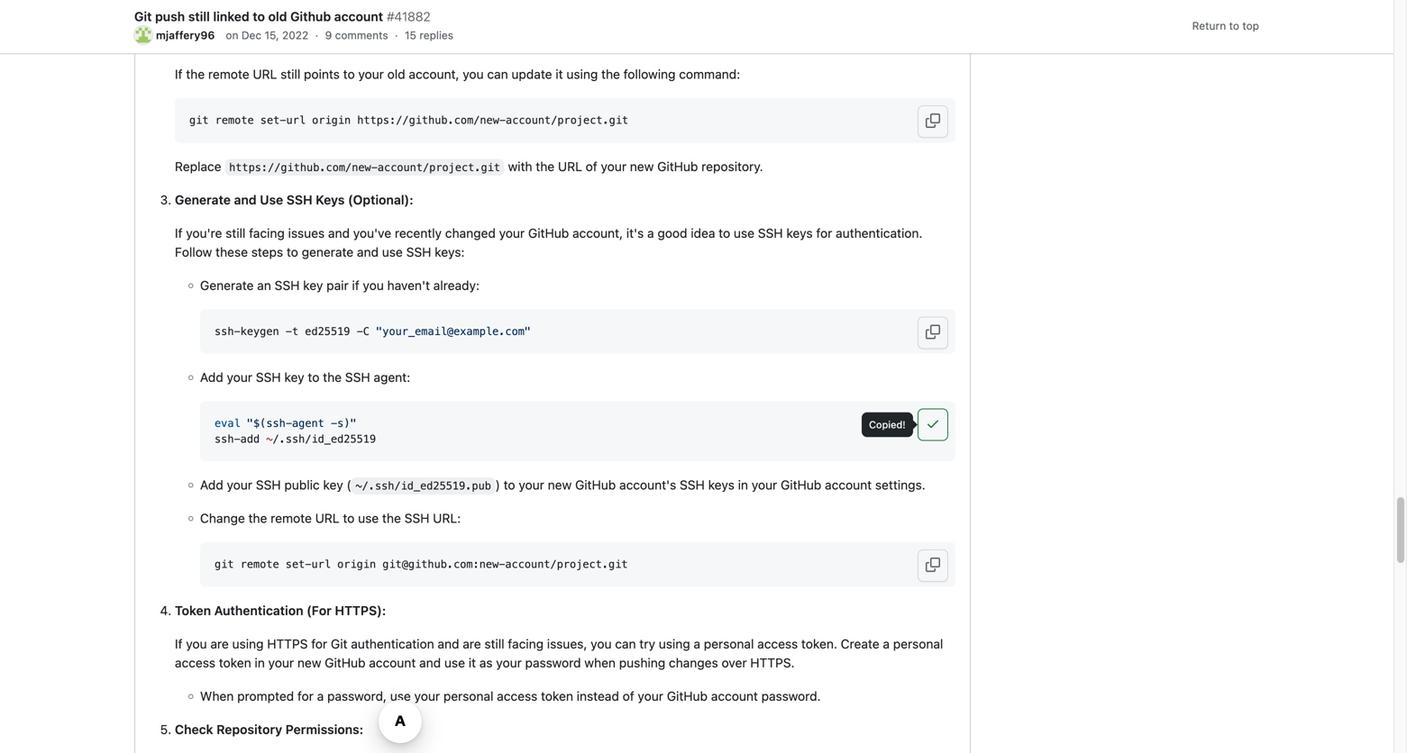 Task type: vqa. For each thing, say whether or not it's contained in the screenshot.
the right 'are'
yes



Task type: describe. For each thing, give the bounding box(es) containing it.
2 · from the left
[[395, 29, 398, 41]]

the left following
[[602, 67, 620, 82]]

authentication
[[351, 637, 434, 652]]

to right ~/.ssh/id_ed25519.pub
[[504, 478, 516, 493]]

check repository permissions:
[[175, 723, 364, 738]]

0 horizontal spatial old
[[268, 9, 287, 24]]

change
[[200, 511, 245, 526]]

key for pair
[[303, 278, 323, 293]]

copied! image
[[926, 417, 941, 432]]

eval
[[215, 418, 241, 430]]

0 vertical spatial https://github.com/new-
[[357, 114, 506, 127]]

still up mjaffery96
[[188, 9, 210, 24]]

linked
[[213, 9, 250, 24]]

c
[[363, 325, 370, 338]]

issues,
[[547, 637, 588, 652]]

facing inside if you're still facing issues and you've recently changed your github account, it's a good idea to use ssh keys for authentication. follow these steps to generate and use ssh keys:
[[249, 226, 285, 241]]

over
[[722, 656, 747, 671]]

git push still linked to old github account link
[[134, 7, 383, 26]]

(
[[347, 478, 351, 493]]

use
[[260, 192, 283, 207]]

still inside if you're still facing issues and you've recently changed your github account, it's a good idea to use ssh keys for authentication. follow these steps to generate and use ssh keys:
[[226, 226, 246, 241]]

push
[[155, 9, 185, 24]]

agent
[[292, 418, 325, 430]]

account's
[[620, 478, 677, 493]]

you left 'update'
[[463, 67, 484, 82]]

ssh right an
[[275, 278, 300, 293]]

0 horizontal spatial access
[[175, 656, 216, 671]]

https://github.com/new- inside replace https://github.com/new-account/project.git with the url of your new github repository.
[[229, 161, 378, 174]]

your_email@example.com
[[383, 325, 525, 338]]

if for if you're still facing issues and you've recently changed your github account, it's a good idea to use ssh keys for authentication. follow these steps to generate and use ssh keys:
[[175, 226, 183, 241]]

follow
[[175, 245, 212, 260]]

add your ssh public key ( ~/.ssh/id_ed25519.pub ) to your new github account's ssh keys in your github account settings.
[[200, 478, 926, 493]]

idea
[[691, 226, 716, 241]]

ssh-keygen -t ed25519 -c " your_email@example.com "
[[215, 325, 531, 338]]

you right if
[[363, 278, 384, 293]]

url for change the remote url to use the ssh url:
[[315, 511, 340, 526]]

2 horizontal spatial using
[[659, 637, 691, 652]]

keys
[[316, 192, 345, 207]]

and up generate at the top left of page
[[328, 226, 350, 241]]

keygen
[[240, 325, 279, 338]]

9
[[325, 29, 332, 41]]

ssh down keygen
[[256, 370, 281, 385]]

set- for git remote set-url origin https://github.com/new-account/project.git
[[260, 114, 286, 127]]

copy image
[[926, 325, 941, 339]]

change the remote url to use the ssh url:
[[200, 511, 461, 526]]

as
[[480, 656, 493, 671]]

already:
[[434, 278, 480, 293]]

1 horizontal spatial personal
[[704, 637, 754, 652]]

create
[[841, 637, 880, 652]]

replies
[[420, 29, 454, 41]]

prompted
[[237, 689, 294, 704]]

ssh left agent:
[[345, 370, 370, 385]]

pushing
[[619, 656, 666, 671]]

origin for https://github.com/new-
[[312, 114, 351, 127]]

it inside if you are using https for git authentication and are still facing issues, you can try using a personal access token. create a personal access token in your new github account and use it as your password when pushing changes over https.
[[469, 656, 476, 671]]

v
[[267, 22, 273, 35]]

repository.
[[702, 159, 764, 174]]

if you are using https for git authentication and are still facing issues, you can try using a personal access token. create a personal access token in your new github account and use it as your password when pushing changes over https.
[[175, 637, 944, 671]]

changed
[[445, 226, 496, 241]]

s
[[337, 418, 344, 430]]

remote for git remote set-url origin https://github.com/new-account/project.git
[[215, 114, 254, 127]]

git remote set-url origin https://github.com/new-account/project.git
[[189, 114, 629, 127]]

haven't
[[387, 278, 430, 293]]

copy image for git remote set-url origin https://github.com/new-account/project.git
[[926, 114, 941, 128]]

a up changes
[[694, 637, 701, 652]]

15
[[405, 29, 417, 41]]

a inside if you're still facing issues and you've recently changed your github account, it's a good idea to use ssh keys for authentication. follow these steps to generate and use ssh keys:
[[648, 226, 654, 241]]

still inside if you are using https for git authentication and are still facing issues, you can try using a personal access token. create a personal access token in your new github account and use it as your password when pushing changes over https.
[[485, 637, 505, 652]]

0 vertical spatial in
[[738, 478, 749, 493]]

git@github.com:new-
[[383, 559, 505, 571]]

account/project.git for https://github.com/new-
[[506, 114, 629, 127]]

use down you've
[[382, 245, 403, 260]]

in inside if you are using https for git authentication and are still facing issues, you can try using a personal access token. create a personal access token in your new github account and use it as your password when pushing changes over https.
[[255, 656, 265, 671]]

for inside if you are using https for git authentication and are still facing issues, you can try using a personal access token. create a personal access token in your new github account and use it as your password when pushing changes over https.
[[311, 637, 328, 652]]

2022
[[282, 29, 309, 41]]

t
[[292, 325, 299, 338]]

1 · from the left
[[315, 29, 319, 41]]

check
[[175, 723, 213, 738]]

new inside if you are using https for git authentication and are still facing issues, you can try using a personal access token. create a personal access token in your new github account and use it as your password when pushing changes over https.
[[298, 656, 322, 671]]

2 horizontal spatial new
[[630, 159, 654, 174]]

to down issues
[[287, 245, 298, 260]]

15,
[[265, 29, 279, 41]]

account/project.git for git@github.com:new-
[[505, 559, 628, 571]]

@mjaffery96 image
[[134, 26, 152, 44]]

1 horizontal spatial it
[[556, 67, 563, 82]]

0 horizontal spatial using
[[232, 637, 264, 652]]

copy image for git remote set-url origin git@github.com:new-account/project.git
[[926, 558, 941, 573]]

~/.ssh/id_ed25519.pub
[[356, 480, 491, 493]]

password.
[[762, 689, 821, 704]]

generate and use ssh keys (optional):
[[175, 192, 414, 207]]

eval " $( ssh-agent -s ) " ssh-add ~ /.ssh/id_ed25519
[[215, 418, 376, 446]]

url:
[[433, 511, 461, 526]]

password
[[525, 656, 581, 671]]

mjaffery96 link
[[134, 26, 219, 44]]

a right create
[[883, 637, 890, 652]]

token.
[[802, 637, 838, 652]]

good
[[658, 226, 688, 241]]

1 horizontal spatial new
[[548, 478, 572, 493]]

account up comments at the left
[[334, 9, 383, 24]]

steps
[[251, 245, 283, 260]]

update
[[512, 67, 552, 82]]

instead
[[577, 689, 620, 704]]

generate
[[302, 245, 354, 260]]

when
[[585, 656, 616, 671]]

replace https://github.com/new-account/project.git with the url of your new github repository.
[[175, 159, 764, 174]]

token authentication (for https):
[[175, 604, 386, 619]]

0 horizontal spatial account,
[[409, 67, 460, 82]]

git remote -v
[[189, 22, 273, 35]]

origin for git@github.com:new-
[[337, 559, 376, 571]]

$(
[[253, 418, 266, 430]]

to right 'points'
[[343, 67, 355, 82]]

top
[[1243, 19, 1260, 32]]

2 vertical spatial ssh-
[[215, 433, 241, 446]]

#41882
[[387, 9, 431, 24]]

1 vertical spatial old
[[388, 67, 406, 82]]

with
[[508, 159, 533, 174]]

token
[[175, 604, 211, 619]]

settings.
[[876, 478, 926, 493]]

account down over at the bottom right of the page
[[711, 689, 758, 704]]

permissions:
[[286, 723, 364, 738]]

github inside if you are using https for git authentication and are still facing issues, you can try using a personal access token. create a personal access token in your new github account and use it as your password when pushing changes over https.
[[325, 656, 366, 671]]

the right change
[[249, 511, 267, 526]]

the right with
[[536, 159, 555, 174]]

remote for git remote set-url origin git@github.com:new-account/project.git
[[240, 559, 279, 571]]

comments
[[335, 29, 388, 41]]

ssh right "idea"
[[758, 226, 783, 241]]

1 vertical spatial url
[[558, 159, 583, 174]]

can inside if you are using https for git authentication and are still facing issues, you can try using a personal access token. create a personal access token in your new github account and use it as your password when pushing changes over https.
[[615, 637, 636, 652]]

) for to
[[496, 478, 500, 493]]

(for
[[307, 604, 332, 619]]

you up when
[[591, 637, 612, 652]]

and down authentication
[[419, 656, 441, 671]]

git for git remote set-url origin https://github.com/new-account/project.git
[[189, 114, 209, 127]]

key for to
[[284, 370, 305, 385]]

keys inside if you're still facing issues and you've recently changed your github account, it's a good idea to use ssh keys for authentication. follow these steps to generate and use ssh keys:
[[787, 226, 813, 241]]

github
[[290, 9, 331, 24]]

facing inside if you are using https for git authentication and are still facing issues, you can try using a personal access token. create a personal access token in your new github account and use it as your password when pushing changes over https.
[[508, 637, 544, 652]]

git push still linked to old github account #41882
[[134, 9, 431, 24]]

ssh right account's
[[680, 478, 705, 493]]

use right "idea"
[[734, 226, 755, 241]]



Task type: locate. For each thing, give the bounding box(es) containing it.
keys left authentication.
[[787, 226, 813, 241]]

these
[[216, 245, 248, 260]]

1 horizontal spatial in
[[738, 478, 749, 493]]

and right authentication
[[438, 637, 460, 652]]

0 vertical spatial generate
[[175, 192, 231, 207]]

1 are from the left
[[211, 637, 229, 652]]

2 copy image from the top
[[926, 558, 941, 573]]

personal right create
[[894, 637, 944, 652]]

0 vertical spatial key
[[303, 278, 323, 293]]

0 vertical spatial copy image
[[926, 114, 941, 128]]

git for git remote -v
[[189, 22, 209, 35]]

2 horizontal spatial url
[[558, 159, 583, 174]]

it left as at the bottom left
[[469, 656, 476, 671]]

2 vertical spatial access
[[497, 689, 538, 704]]

account/project.git inside replace https://github.com/new-account/project.git with the url of your new github repository.
[[378, 161, 501, 174]]

points
[[304, 67, 340, 82]]

0 vertical spatial add
[[200, 370, 223, 385]]

mjaffery96
[[156, 29, 215, 41]]

1 horizontal spatial access
[[497, 689, 538, 704]]

1 horizontal spatial ·
[[395, 29, 398, 41]]

still up as at the bottom left
[[485, 637, 505, 652]]

2 horizontal spatial access
[[758, 637, 798, 652]]

for inside if you're still facing issues and you've recently changed your github account, it's a good idea to use ssh keys for authentication. follow these steps to generate and use ssh keys:
[[817, 226, 833, 241]]

1 vertical spatial url
[[312, 559, 331, 571]]

on dec 15, 2022 · 9 comments · 15 replies
[[226, 29, 454, 41]]

1 horizontal spatial git
[[331, 637, 348, 652]]

generate an ssh key pair if you haven't already:
[[200, 278, 480, 293]]

https://github.com/new- down the "if the remote url still points to your old account, you can update it using the following command:"
[[357, 114, 506, 127]]

to down (
[[343, 511, 355, 526]]

0 vertical spatial token
[[219, 656, 251, 671]]

0 horizontal spatial new
[[298, 656, 322, 671]]

the down ed25519
[[323, 370, 342, 385]]

1 vertical spatial access
[[175, 656, 216, 671]]

in
[[738, 478, 749, 493], [255, 656, 265, 671]]

set-
[[260, 114, 286, 127], [286, 559, 312, 571]]

can left 'try'
[[615, 637, 636, 652]]

1 vertical spatial copy image
[[926, 558, 941, 573]]

old up the 15,
[[268, 9, 287, 24]]

git up @mjaffery96 'icon'
[[134, 9, 152, 24]]

url for git@github.com:new-
[[312, 559, 331, 571]]

to right "idea"
[[719, 226, 731, 241]]

account inside if you are using https for git authentication and are still facing issues, you can try using a personal access token. create a personal access token in your new github account and use it as your password when pushing changes over https.
[[369, 656, 416, 671]]

1 horizontal spatial are
[[463, 637, 481, 652]]

~
[[266, 433, 273, 446]]

facing up steps
[[249, 226, 285, 241]]

dec
[[242, 29, 262, 41]]

use left as at the bottom left
[[445, 656, 465, 671]]

1 horizontal spatial url
[[315, 511, 340, 526]]

ssh- down eval
[[215, 433, 241, 446]]

) for "
[[344, 418, 350, 430]]

access up when
[[175, 656, 216, 671]]

2 vertical spatial key
[[323, 478, 343, 493]]

to up agent
[[308, 370, 320, 385]]

2 vertical spatial new
[[298, 656, 322, 671]]

replace
[[175, 159, 221, 174]]

the
[[186, 67, 205, 82], [602, 67, 620, 82], [536, 159, 555, 174], [323, 370, 342, 385], [249, 511, 267, 526], [382, 511, 401, 526]]

command:
[[679, 67, 741, 82]]

still left 'points'
[[281, 67, 301, 82]]

to left v on the left of page
[[253, 9, 265, 24]]

remote for git remote -v
[[215, 22, 254, 35]]

the down ~/.ssh/id_ed25519.pub
[[382, 511, 401, 526]]

are up as at the bottom left
[[463, 637, 481, 652]]

(optional):
[[348, 192, 414, 207]]

token
[[219, 656, 251, 671], [541, 689, 574, 704]]

2 vertical spatial account/project.git
[[505, 559, 628, 571]]

git
[[189, 22, 209, 35], [189, 114, 209, 127], [215, 559, 234, 571]]

) inside eval " $( ssh-agent -s ) " ssh-add ~ /.ssh/id_ed25519
[[344, 418, 350, 430]]

1 if from the top
[[175, 67, 183, 82]]

git for git remote set-url origin git@github.com:new-account/project.git
[[215, 559, 234, 571]]

https):
[[335, 604, 386, 619]]

0 horizontal spatial personal
[[444, 689, 494, 704]]

1 vertical spatial git
[[189, 114, 209, 127]]

0 horizontal spatial can
[[487, 67, 508, 82]]

1 horizontal spatial can
[[615, 637, 636, 652]]

2 horizontal spatial personal
[[894, 637, 944, 652]]

use inside if you are using https for git authentication and are still facing issues, you can try using a personal access token. create a personal access token in your new github account and use it as your password when pushing changes over https.
[[445, 656, 465, 671]]

token up when
[[219, 656, 251, 671]]

0 horizontal spatial url
[[286, 114, 306, 127]]

0 horizontal spatial in
[[255, 656, 265, 671]]

use down ~/.ssh/id_ed25519.pub
[[358, 511, 379, 526]]

url right with
[[558, 159, 583, 174]]

0 vertical spatial account/project.git
[[506, 114, 629, 127]]

ssh left "public"
[[256, 478, 281, 493]]

account, left it's
[[573, 226, 623, 241]]

of
[[586, 159, 598, 174], [623, 689, 635, 704]]

1 horizontal spatial of
[[623, 689, 635, 704]]

) up /.ssh/id_ed25519 at the bottom of page
[[344, 418, 350, 430]]

account
[[334, 9, 383, 24], [825, 478, 872, 493], [369, 656, 416, 671], [711, 689, 758, 704]]

use
[[734, 226, 755, 241], [382, 245, 403, 260], [358, 511, 379, 526], [445, 656, 465, 671], [390, 689, 411, 704]]

password,
[[327, 689, 387, 704]]

you
[[463, 67, 484, 82], [363, 278, 384, 293], [186, 637, 207, 652], [591, 637, 612, 652]]

https://github.com/new- up generate and use ssh keys (optional):
[[229, 161, 378, 174]]

if up follow
[[175, 226, 183, 241]]

using up changes
[[659, 637, 691, 652]]

0 horizontal spatial )
[[344, 418, 350, 430]]

1 vertical spatial facing
[[508, 637, 544, 652]]

git right push at the left of page
[[189, 22, 209, 35]]

0 horizontal spatial git
[[134, 9, 152, 24]]

url down 'points'
[[286, 114, 306, 127]]

git up replace
[[189, 114, 209, 127]]

new down https
[[298, 656, 322, 671]]

the down mjaffery96
[[186, 67, 205, 82]]

1 horizontal spatial old
[[388, 67, 406, 82]]

0 horizontal spatial of
[[586, 159, 598, 174]]

account, down replies
[[409, 67, 460, 82]]

3 if from the top
[[175, 637, 183, 652]]

for up permissions:
[[298, 689, 314, 704]]

url down "public"
[[315, 511, 340, 526]]

if you're still facing issues and you've recently changed your github account, it's a good idea to use ssh keys for authentication. follow these steps to generate and use ssh keys:
[[175, 226, 923, 260]]

0 vertical spatial set-
[[260, 114, 286, 127]]

and left "use"
[[234, 192, 257, 207]]

2 if from the top
[[175, 226, 183, 241]]

1 vertical spatial for
[[311, 637, 328, 652]]

add up eval
[[200, 370, 223, 385]]

pair
[[327, 278, 349, 293]]

account/project.git down git remote set-url origin https://github.com/new-account/project.git
[[378, 161, 501, 174]]

add up change
[[200, 478, 223, 493]]

origin down 'points'
[[312, 114, 351, 127]]

you've
[[353, 226, 392, 241]]

github inside if you're still facing issues and you've recently changed your github account, it's a good idea to use ssh keys for authentication. follow these steps to generate and use ssh keys:
[[528, 226, 569, 241]]

generate down these
[[200, 278, 254, 293]]

1 vertical spatial of
[[623, 689, 635, 704]]

1 vertical spatial keys
[[709, 478, 735, 493]]

ssh
[[287, 192, 313, 207], [758, 226, 783, 241], [406, 245, 431, 260], [275, 278, 300, 293], [256, 370, 281, 385], [345, 370, 370, 385], [256, 478, 281, 493], [680, 478, 705, 493], [405, 511, 430, 526]]

token inside if you are using https for git authentication and are still facing issues, you can try using a personal access token. create a personal access token in your new github account and use it as your password when pushing changes over https.
[[219, 656, 251, 671]]

if down token
[[175, 637, 183, 652]]

if inside if you are using https for git authentication and are still facing issues, you can try using a personal access token. create a personal access token in your new github account and use it as your password when pushing changes over https.
[[175, 637, 183, 652]]

0 vertical spatial old
[[268, 9, 287, 24]]

1 horizontal spatial facing
[[508, 637, 544, 652]]

) right ~/.ssh/id_ed25519.pub
[[496, 478, 500, 493]]

0 vertical spatial account,
[[409, 67, 460, 82]]

git remote set-url origin git@github.com:new-account/project.git
[[215, 559, 628, 571]]

0 vertical spatial of
[[586, 159, 598, 174]]

1 vertical spatial account/project.git
[[378, 161, 501, 174]]

0 vertical spatial access
[[758, 637, 798, 652]]

ssh right "use"
[[287, 192, 313, 207]]

can left 'update'
[[487, 67, 508, 82]]

ssh-
[[215, 325, 241, 338], [266, 418, 292, 430], [215, 433, 241, 446]]

0 vertical spatial it
[[556, 67, 563, 82]]

account/project.git up issues,
[[505, 559, 628, 571]]

account/project.git down 'update'
[[506, 114, 629, 127]]

personal
[[704, 637, 754, 652], [894, 637, 944, 652], [444, 689, 494, 704]]

1 vertical spatial new
[[548, 478, 572, 493]]

return to top link
[[1193, 3, 1260, 48]]

can
[[487, 67, 508, 82], [615, 637, 636, 652]]

if the remote url still points to your old account, you can update it using the following command:
[[175, 67, 741, 82]]

using down authentication
[[232, 637, 264, 652]]

following
[[624, 67, 676, 82]]

1 vertical spatial generate
[[200, 278, 254, 293]]

when
[[200, 689, 234, 704]]

token down password
[[541, 689, 574, 704]]

old down 15
[[388, 67, 406, 82]]

account down authentication
[[369, 656, 416, 671]]

issues
[[288, 226, 325, 241]]

0 vertical spatial can
[[487, 67, 508, 82]]

url down the 15,
[[253, 67, 277, 82]]

1 horizontal spatial url
[[312, 559, 331, 571]]

if for if the remote url still points to your old account, you can update it using the following command:
[[175, 67, 183, 82]]

origin
[[312, 114, 351, 127], [337, 559, 376, 571]]

1 horizontal spatial account,
[[573, 226, 623, 241]]

1 vertical spatial set-
[[286, 559, 312, 571]]

0 vertical spatial facing
[[249, 226, 285, 241]]

url up (for
[[312, 559, 331, 571]]

0 vertical spatial ssh-
[[215, 325, 241, 338]]

it's
[[627, 226, 644, 241]]

git down change
[[215, 559, 234, 571]]

url for if the remote url still points to your old account, you can update it using the following command:
[[253, 67, 277, 82]]

for right https
[[311, 637, 328, 652]]

your inside if you're still facing issues and you've recently changed your github account, it's a good idea to use ssh keys for authentication. follow these steps to generate and use ssh keys:
[[499, 226, 525, 241]]

key left the pair
[[303, 278, 323, 293]]

1 vertical spatial ssh-
[[266, 418, 292, 430]]

add for add your ssh key to the ssh agent:
[[200, 370, 223, 385]]

- inside eval " $( ssh-agent -s ) " ssh-add ~ /.ssh/id_ed25519
[[331, 418, 337, 430]]

key left (
[[323, 478, 343, 493]]

1 horizontal spatial )
[[496, 478, 500, 493]]

https.
[[751, 656, 795, 671]]

0 vertical spatial origin
[[312, 114, 351, 127]]

your
[[358, 67, 384, 82], [601, 159, 627, 174], [499, 226, 525, 241], [227, 370, 253, 385], [227, 478, 253, 493], [519, 478, 545, 493], [752, 478, 778, 493], [268, 656, 294, 671], [496, 656, 522, 671], [415, 689, 440, 704], [638, 689, 664, 704]]

url for https://github.com/new-
[[286, 114, 306, 127]]

add your ssh key to the ssh agent:
[[200, 370, 411, 385]]

1 vertical spatial token
[[541, 689, 574, 704]]

you down token
[[186, 637, 207, 652]]

access up https.
[[758, 637, 798, 652]]

1 vertical spatial https://github.com/new-
[[229, 161, 378, 174]]

set- for git remote set-url origin git@github.com:new-account/project.git
[[286, 559, 312, 571]]

/.ssh/id_ed25519
[[273, 433, 376, 446]]

new left account's
[[548, 478, 572, 493]]

keys
[[787, 226, 813, 241], [709, 478, 735, 493]]

1 horizontal spatial using
[[567, 67, 598, 82]]

set- up token authentication (for https):
[[286, 559, 312, 571]]

try
[[640, 637, 656, 652]]

0 vertical spatial keys
[[787, 226, 813, 241]]

0 vertical spatial new
[[630, 159, 654, 174]]

"
[[376, 325, 383, 338], [525, 325, 531, 338], [247, 418, 253, 430], [350, 418, 357, 430]]

1 vertical spatial origin
[[337, 559, 376, 571]]

1 vertical spatial git
[[331, 637, 348, 652]]

it right 'update'
[[556, 67, 563, 82]]

1 horizontal spatial token
[[541, 689, 574, 704]]

facing up password
[[508, 637, 544, 652]]

2 add from the top
[[200, 478, 223, 493]]

ssh left url:
[[405, 511, 430, 526]]

0 vertical spatial url
[[286, 114, 306, 127]]

for
[[817, 226, 833, 241], [311, 637, 328, 652], [298, 689, 314, 704]]

2 are from the left
[[463, 637, 481, 652]]

old
[[268, 9, 287, 24], [388, 67, 406, 82]]

public
[[284, 478, 320, 493]]

to inside "link"
[[1230, 19, 1240, 32]]

1 vertical spatial )
[[496, 478, 500, 493]]

1 vertical spatial if
[[175, 226, 183, 241]]

generate up you're
[[175, 192, 231, 207]]

0 horizontal spatial are
[[211, 637, 229, 652]]

keys:
[[435, 245, 465, 260]]

0 vertical spatial )
[[344, 418, 350, 430]]

url
[[286, 114, 306, 127], [312, 559, 331, 571]]

https
[[267, 637, 308, 652]]

copy image
[[926, 114, 941, 128], [926, 558, 941, 573]]

keys right account's
[[709, 478, 735, 493]]

of right with
[[586, 159, 598, 174]]

personal down as at the bottom left
[[444, 689, 494, 704]]

generate for generate an ssh key pair if you haven't already:
[[200, 278, 254, 293]]

return to top
[[1193, 19, 1260, 32]]

account, inside if you're still facing issues and you've recently changed your github account, it's a good idea to use ssh keys for authentication. follow these steps to generate and use ssh keys:
[[573, 226, 623, 241]]

0 vertical spatial git
[[189, 22, 209, 35]]

if inside if you're still facing issues and you've recently changed your github account, it's a good idea to use ssh keys for authentication. follow these steps to generate and use ssh keys:
[[175, 226, 183, 241]]

account left settings.
[[825, 478, 872, 493]]

use right password,
[[390, 689, 411, 704]]

1 vertical spatial in
[[255, 656, 265, 671]]

you're
[[186, 226, 222, 241]]

2 vertical spatial git
[[215, 559, 234, 571]]

return
[[1193, 19, 1227, 32]]

0 vertical spatial if
[[175, 67, 183, 82]]

recently
[[395, 226, 442, 241]]

git
[[134, 9, 152, 24], [331, 637, 348, 652]]

if for if you are using https for git authentication and are still facing issues, you can try using a personal access token. create a personal access token in your new github account and use it as your password when pushing changes over https.
[[175, 637, 183, 652]]

· left 9
[[315, 29, 319, 41]]

new up it's
[[630, 159, 654, 174]]

1 vertical spatial key
[[284, 370, 305, 385]]

0 horizontal spatial token
[[219, 656, 251, 671]]

ssh- left t
[[215, 325, 241, 338]]

account/project.git
[[506, 114, 629, 127], [378, 161, 501, 174], [505, 559, 628, 571]]

generate for generate and use ssh keys (optional):
[[175, 192, 231, 207]]

for left authentication.
[[817, 226, 833, 241]]

ssh down recently on the top
[[406, 245, 431, 260]]

an
[[257, 278, 271, 293]]

1 add from the top
[[200, 370, 223, 385]]

0 horizontal spatial it
[[469, 656, 476, 671]]

1 vertical spatial add
[[200, 478, 223, 493]]

authentication.
[[836, 226, 923, 241]]

and down you've
[[357, 245, 379, 260]]

ed25519
[[305, 325, 350, 338]]

2 vertical spatial if
[[175, 637, 183, 652]]

agent:
[[374, 370, 411, 385]]

using
[[567, 67, 598, 82], [232, 637, 264, 652], [659, 637, 691, 652]]

a up permissions:
[[317, 689, 324, 704]]

0 horizontal spatial url
[[253, 67, 277, 82]]

2 vertical spatial url
[[315, 511, 340, 526]]

changes
[[669, 656, 719, 671]]

git down (for
[[331, 637, 348, 652]]

of right instead
[[623, 689, 635, 704]]

ssh- up ~
[[266, 418, 292, 430]]

on
[[226, 29, 239, 41]]

0 vertical spatial url
[[253, 67, 277, 82]]

1 copy image from the top
[[926, 114, 941, 128]]

a right it's
[[648, 226, 654, 241]]

if
[[352, 278, 360, 293]]

add for add your ssh public key ( ~/.ssh/id_ed25519.pub ) to your new github account's ssh keys in your github account settings.
[[200, 478, 223, 493]]

2 vertical spatial for
[[298, 689, 314, 704]]

origin up https):
[[337, 559, 376, 571]]

1 vertical spatial it
[[469, 656, 476, 671]]

git inside if you are using https for git authentication and are still facing issues, you can try using a personal access token. create a personal access token in your new github account and use it as your password when pushing changes over https.
[[331, 637, 348, 652]]

·
[[315, 29, 319, 41], [395, 29, 398, 41]]

1 horizontal spatial keys
[[787, 226, 813, 241]]

)
[[344, 418, 350, 430], [496, 478, 500, 493]]

1 vertical spatial can
[[615, 637, 636, 652]]



